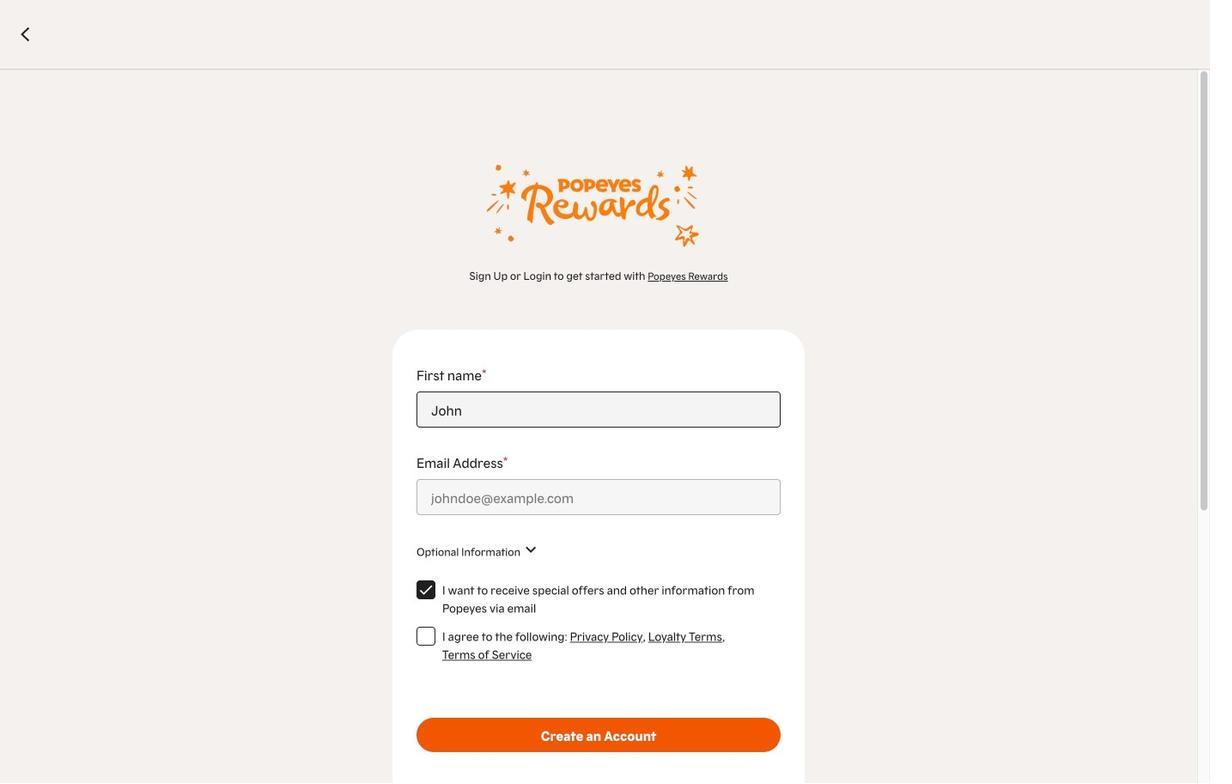 Task type: vqa. For each thing, say whether or not it's contained in the screenshot.
Name TEXT BOX
yes



Task type: locate. For each thing, give the bounding box(es) containing it.
back image
[[17, 26, 34, 43], [21, 27, 29, 42]]

Name text field
[[417, 392, 781, 428]]

Email email field
[[417, 479, 781, 515]]



